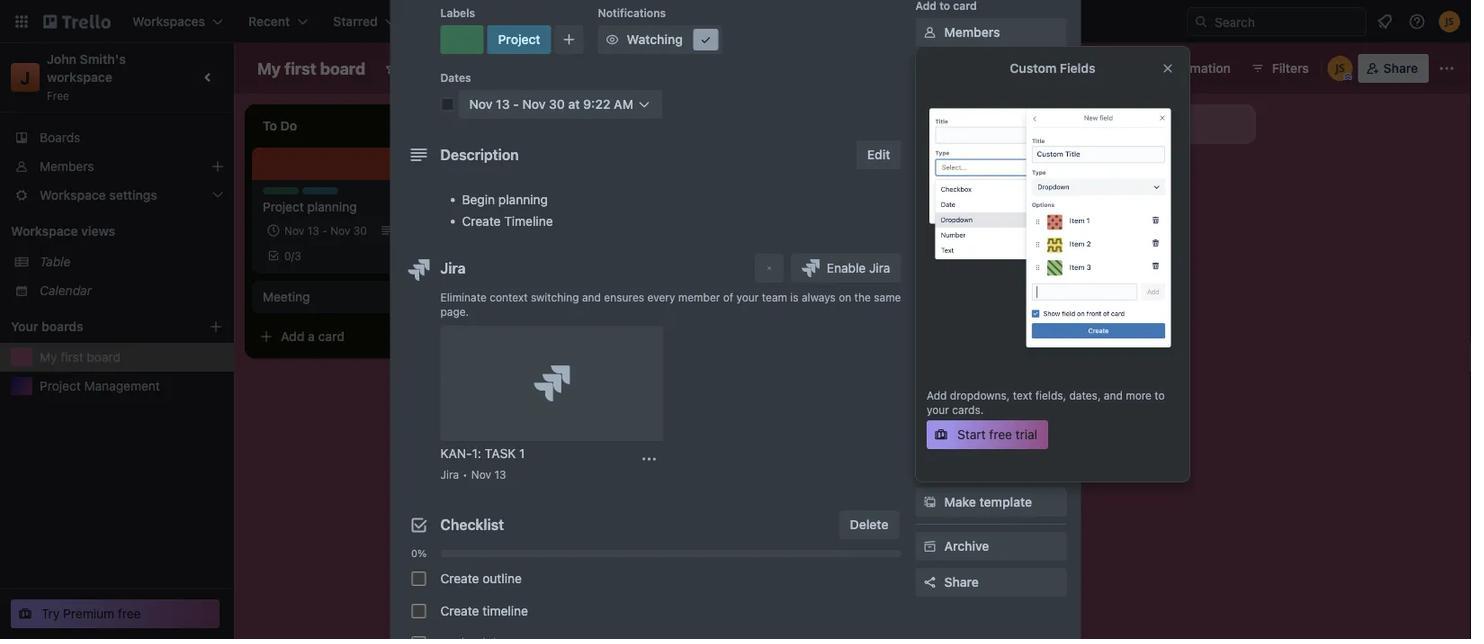 Task type: vqa. For each thing, say whether or not it's contained in the screenshot.
30 corresponding to Nov 13 - Nov 30
yes



Task type: describe. For each thing, give the bounding box(es) containing it.
my first board inside text box
[[257, 59, 366, 78]]

0 horizontal spatial board
[[87, 350, 121, 365]]

trial
[[1016, 427, 1038, 442]]

add power-ups link
[[916, 270, 1067, 299]]

kan-1: task 1 image
[[534, 365, 570, 401]]

my inside text box
[[257, 59, 281, 78]]

fields,
[[1036, 389, 1067, 401]]

1 vertical spatial checklist
[[441, 516, 504, 533]]

dates,
[[1070, 389, 1101, 401]]

0 horizontal spatial members link
[[0, 152, 234, 181]]

delete link
[[839, 510, 900, 539]]

and inside add dropdowns, text fields, dates, and more to your cards.
[[1104, 389, 1123, 401]]

1 vertical spatial my
[[40, 350, 57, 365]]

add another list
[[1044, 117, 1138, 131]]

30 for nov 13 - nov 30
[[354, 224, 367, 237]]

the
[[855, 291, 871, 303]]

try
[[41, 606, 60, 621]]

nov down the visible
[[522, 97, 546, 112]]

premium
[[63, 606, 114, 621]]

- for nov 13 - nov 30 at 9:22 am
[[513, 97, 519, 112]]

create for create outline
[[441, 571, 479, 586]]

eliminate context switching and ensures every member of your team is always on the same page.
[[441, 291, 901, 318]]

0 vertical spatial create from template… image
[[972, 164, 986, 178]]

context
[[490, 291, 528, 303]]

board inside text box
[[320, 59, 366, 78]]

0%
[[411, 548, 427, 559]]

0 vertical spatial members link
[[916, 18, 1067, 47]]

ensures
[[604, 291, 644, 303]]

1 vertical spatial add a card
[[281, 329, 345, 344]]

dates button
[[916, 126, 1067, 155]]

add another list button
[[1012, 104, 1256, 144]]

1 vertical spatial a
[[308, 329, 315, 344]]

open information menu image
[[1409, 13, 1427, 31]]

management
[[84, 378, 160, 393]]

add power-ups
[[945, 277, 1038, 292]]

watching button
[[598, 25, 722, 54]]

fields inside button
[[994, 205, 1029, 220]]

john smith (johnsmith38824343) image
[[1439, 11, 1461, 32]]

power-ups inside power-ups button
[[1057, 61, 1123, 76]]

attachment button
[[916, 162, 1067, 191]]

0
[[284, 249, 291, 262]]

jira inside kan-1: task 1 jira • nov 13
[[441, 468, 459, 481]]

ups inside button
[[1099, 61, 1123, 76]]

every
[[647, 291, 675, 303]]

make template link
[[916, 488, 1067, 517]]

meeting
[[263, 289, 310, 304]]

checklist group
[[405, 563, 901, 639]]

project management link
[[40, 377, 223, 395]]

boards
[[40, 130, 80, 145]]

sm image for watching
[[604, 31, 622, 49]]

nov 13 - nov 30 at 9:22 am
[[469, 97, 634, 112]]

enable jira
[[827, 261, 891, 275]]

meeting link
[[263, 288, 472, 306]]

actions
[[916, 397, 956, 410]]

another
[[1071, 117, 1117, 131]]

close popover image
[[1161, 61, 1175, 76]]

at
[[568, 97, 580, 112]]

star or unstar board image
[[385, 61, 400, 76]]

planning for begin planning create timeline
[[499, 192, 548, 207]]

john
[[47, 52, 77, 67]]

notifications
[[598, 6, 666, 19]]

try premium free
[[41, 606, 141, 621]]

0 vertical spatial custom
[[1010, 61, 1057, 76]]

boards link
[[0, 123, 234, 152]]

1 horizontal spatial checklist
[[945, 97, 1000, 112]]

Nov 13 - Nov 30 checkbox
[[263, 220, 372, 241]]

add down meeting
[[281, 329, 305, 344]]

3
[[295, 249, 301, 262]]

create for create
[[533, 14, 573, 29]]

move
[[945, 423, 977, 437]]

1 horizontal spatial a
[[819, 163, 826, 178]]

9:22
[[583, 97, 611, 112]]

sm image for members
[[921, 23, 939, 41]]

nov 13 - nov 30 at 9:22 am button
[[459, 90, 662, 119]]

custom inside custom fields button
[[945, 205, 991, 220]]

same
[[874, 291, 901, 303]]

labels
[[441, 6, 475, 19]]

share for rightmost share "button"
[[1384, 61, 1418, 76]]

show menu image
[[1438, 59, 1456, 77]]

edit button
[[857, 140, 901, 169]]

1 horizontal spatial free
[[989, 427, 1012, 442]]

members for the left members link
[[40, 159, 94, 174]]

and inside eliminate context switching and ensures every member of your team is always on the same page.
[[582, 291, 601, 303]]

description
[[441, 146, 519, 163]]

j
[[20, 67, 30, 88]]

create outline
[[441, 571, 522, 586]]

planning for project planning
[[307, 199, 357, 214]]

sm image for automation
[[1137, 54, 1162, 79]]

sm image right watching
[[697, 31, 715, 49]]

project down boards
[[40, 378, 81, 393]]

color: green, title: none image
[[441, 25, 484, 54]]

boards
[[41, 319, 83, 334]]

project planning link
[[263, 198, 472, 216]]

0 horizontal spatial dates
[[441, 71, 471, 84]]

1 horizontal spatial ups
[[1014, 277, 1038, 292]]

outline
[[483, 571, 522, 586]]

custom fields inside button
[[945, 205, 1029, 220]]

your for cards.
[[927, 403, 949, 416]]

1 horizontal spatial fields
[[1060, 61, 1096, 76]]

•
[[463, 468, 468, 481]]

nov inside kan-1: task 1 jira • nov 13
[[471, 468, 491, 481]]

page.
[[441, 305, 469, 318]]

1 vertical spatial ups
[[953, 251, 974, 264]]

timeline
[[483, 603, 528, 618]]

visible
[[512, 61, 551, 76]]

copy
[[945, 459, 975, 473]]

0 horizontal spatial card
[[318, 329, 345, 344]]

your for team
[[737, 291, 759, 303]]

to
[[1155, 389, 1165, 401]]

table link
[[40, 253, 223, 271]]

try premium free button
[[11, 599, 220, 628]]

0 horizontal spatial automation
[[916, 323, 977, 336]]

1 horizontal spatial card
[[829, 163, 856, 178]]

attachment
[[945, 169, 1014, 184]]

create inside begin planning create timeline
[[462, 214, 501, 229]]

add dropdowns, text fields, dates, and more to your cards.
[[927, 389, 1165, 416]]

text
[[1013, 389, 1033, 401]]

john smith (johnsmith38824343) image
[[1328, 56, 1353, 81]]

move link
[[916, 416, 1067, 445]]

13 inside kan-1: task 1 jira • nov 13
[[494, 468, 506, 481]]

switching
[[531, 291, 579, 303]]

jira inside enable jira button
[[869, 261, 891, 275]]

custom fields button
[[916, 203, 1067, 221]]

your boards with 2 items element
[[11, 316, 182, 338]]

filters
[[1272, 61, 1309, 76]]

team
[[762, 291, 788, 303]]

1 horizontal spatial power-
[[972, 277, 1014, 292]]

automation button
[[1137, 54, 1242, 83]]

timeline
[[504, 214, 553, 229]]

workspace visible
[[443, 61, 551, 76]]

project management
[[40, 378, 160, 393]]

power-ups button
[[1021, 54, 1134, 83]]

Board name text field
[[248, 54, 375, 83]]

kan-1: task 1 jira • nov 13
[[441, 446, 525, 481]]

dropdowns,
[[950, 389, 1010, 401]]

task
[[485, 446, 516, 461]]

3 assign jobs checkbox from the top
[[412, 636, 426, 639]]

nov right the mark due date as complete checkbox
[[469, 97, 493, 112]]

calendar link
[[40, 282, 223, 300]]

calendar
[[40, 283, 92, 298]]

upgrade image image
[[927, 90, 1179, 367]]

first inside my first board link
[[61, 350, 83, 365]]

am
[[614, 97, 634, 112]]

13 for nov 13 - nov 30 at 9:22 am
[[496, 97, 510, 112]]

project up the visible
[[498, 32, 541, 47]]

1
[[519, 446, 525, 461]]

1 vertical spatial create from template… image
[[461, 329, 475, 344]]



Task type: locate. For each thing, give the bounding box(es) containing it.
1 vertical spatial -
[[322, 224, 327, 237]]

create down create outline
[[441, 603, 479, 618]]

share button down 0 notifications 'icon'
[[1359, 54, 1429, 83]]

free
[[47, 89, 69, 102]]

jira up eliminate
[[441, 260, 466, 277]]

sm image
[[1137, 54, 1162, 79], [921, 95, 939, 113]]

and
[[582, 291, 601, 303], [1104, 389, 1123, 401]]

sm image left copy
[[921, 457, 939, 475]]

a left edit button
[[819, 163, 826, 178]]

workspace for workspace views
[[11, 224, 78, 239]]

free right premium at bottom
[[118, 606, 141, 621]]

planning
[[499, 192, 548, 207], [307, 199, 357, 214]]

sm image left the archive
[[921, 537, 939, 555]]

sm image inside archive link
[[921, 537, 939, 555]]

ups
[[1099, 61, 1123, 76], [953, 251, 974, 264], [1014, 277, 1038, 292]]

1 horizontal spatial members link
[[916, 18, 1067, 47]]

1 vertical spatial share button
[[916, 568, 1067, 597]]

project planning
[[263, 199, 357, 214]]

sm image down notifications
[[604, 31, 622, 49]]

automation
[[1162, 61, 1231, 76], [916, 323, 977, 336]]

1 vertical spatial my first board
[[40, 350, 121, 365]]

sm image up labels icon
[[921, 23, 939, 41]]

add a card down meeting
[[281, 329, 345, 344]]

0 vertical spatial automation
[[1162, 61, 1231, 76]]

sm image inside make template link
[[921, 493, 939, 511]]

watching
[[627, 32, 683, 47]]

1 vertical spatial dates
[[945, 133, 979, 148]]

1 horizontal spatial custom
[[1010, 61, 1057, 76]]

john smith's workspace link
[[47, 52, 129, 85]]

custom down attachment
[[945, 205, 991, 220]]

members up the checklist link
[[945, 25, 1000, 40]]

always
[[802, 291, 836, 303]]

workspace up the table
[[11, 224, 78, 239]]

table
[[40, 254, 71, 269]]

planning up nov 13 - nov 30
[[307, 199, 357, 214]]

automation inside button
[[1162, 61, 1231, 76]]

automation down 'add power-ups'
[[916, 323, 977, 336]]

0 horizontal spatial free
[[118, 606, 141, 621]]

member
[[678, 291, 720, 303]]

1 vertical spatial sm image
[[921, 95, 939, 113]]

0 horizontal spatial first
[[61, 350, 83, 365]]

enable
[[827, 261, 866, 275]]

1 horizontal spatial your
[[927, 403, 949, 416]]

start free trial
[[958, 427, 1038, 442]]

planning inside begin planning create timeline
[[499, 192, 548, 207]]

power-ups up 'add power-ups'
[[916, 251, 974, 264]]

copy link
[[916, 452, 1067, 481]]

search image
[[1194, 14, 1209, 29]]

0 horizontal spatial share button
[[916, 568, 1067, 597]]

start free trial button
[[927, 420, 1049, 449]]

0 vertical spatial free
[[989, 427, 1012, 442]]

ups up 'add power-ups'
[[953, 251, 974, 264]]

members down boards
[[40, 159, 94, 174]]

sm image for checklist
[[921, 95, 939, 113]]

sm image left make
[[921, 493, 939, 511]]

make
[[945, 495, 976, 509]]

1 horizontal spatial create from template… image
[[972, 164, 986, 178]]

archive
[[945, 539, 989, 554]]

custom
[[1010, 61, 1057, 76], [945, 205, 991, 220]]

more
[[1126, 389, 1152, 401]]

workspace views
[[11, 224, 115, 239]]

of
[[723, 291, 734, 303]]

make template
[[945, 495, 1032, 509]]

30 for nov 13 - nov 30 at 9:22 am
[[549, 97, 565, 112]]

custom fields down attachment 'button'
[[945, 205, 1029, 220]]

jira left •
[[441, 468, 459, 481]]

0 horizontal spatial planning
[[307, 199, 357, 214]]

13
[[496, 97, 510, 112], [307, 224, 319, 237], [494, 468, 506, 481]]

30
[[549, 97, 565, 112], [354, 224, 367, 237]]

share button
[[1359, 54, 1429, 83], [916, 568, 1067, 597]]

0 vertical spatial assign jobs checkbox
[[412, 572, 426, 586]]

color: green, title: none image
[[263, 187, 299, 194]]

1 horizontal spatial first
[[285, 59, 316, 78]]

create timeline
[[441, 603, 528, 618]]

color: sky, title: "project" element up the nov 13 - nov 30 option
[[302, 187, 340, 201]]

0 vertical spatial power-
[[1057, 61, 1099, 76]]

sm image down the actions on the bottom of the page
[[921, 421, 939, 439]]

first inside "my first board" text box
[[285, 59, 316, 78]]

- inside button
[[513, 97, 519, 112]]

1 horizontal spatial add a card
[[792, 163, 856, 178]]

1 vertical spatial assign jobs checkbox
[[412, 604, 426, 618]]

and left more
[[1104, 389, 1123, 401]]

power- up 'add power-ups'
[[916, 251, 953, 264]]

13 down project planning
[[307, 224, 319, 237]]

jira
[[441, 260, 466, 277], [869, 261, 891, 275], [441, 468, 459, 481]]

card left edit button
[[829, 163, 856, 178]]

sm image for move
[[921, 421, 939, 439]]

0 horizontal spatial checklist
[[441, 516, 504, 533]]

share down the archive
[[945, 575, 979, 590]]

views
[[81, 224, 115, 239]]

project
[[498, 32, 541, 47], [302, 188, 340, 201], [263, 199, 304, 214], [40, 378, 81, 393]]

sm image for archive
[[921, 537, 939, 555]]

add
[[1044, 117, 1068, 131], [792, 163, 816, 178], [945, 277, 968, 292], [281, 329, 305, 344], [927, 389, 947, 401]]

add inside add dropdowns, text fields, dates, and more to your cards.
[[927, 389, 947, 401]]

workspace visible button
[[411, 54, 561, 83]]

Search field
[[1209, 8, 1366, 35]]

1 horizontal spatial color: sky, title: "project" element
[[487, 25, 551, 54]]

1 horizontal spatial -
[[513, 97, 519, 112]]

0 vertical spatial your
[[737, 291, 759, 303]]

0 horizontal spatial workspace
[[11, 224, 78, 239]]

start
[[958, 427, 986, 442]]

workspace inside button
[[443, 61, 509, 76]]

2 vertical spatial 13
[[494, 468, 506, 481]]

0 vertical spatial sm image
[[1137, 54, 1162, 79]]

your left cards.
[[927, 403, 949, 416]]

begin planning create timeline
[[462, 192, 553, 229]]

1 vertical spatial custom
[[945, 205, 991, 220]]

1 horizontal spatial 30
[[549, 97, 565, 112]]

13 for nov 13 - nov 30
[[307, 224, 319, 237]]

share for the left share "button"
[[945, 575, 979, 590]]

13 down task
[[494, 468, 506, 481]]

j link
[[11, 63, 40, 92]]

custom fields
[[1010, 61, 1096, 76], [945, 205, 1029, 220]]

checklist down •
[[441, 516, 504, 533]]

share button down archive link
[[916, 568, 1067, 597]]

0 notifications image
[[1374, 11, 1396, 32]]

create up the visible
[[533, 14, 573, 29]]

assign jobs checkbox for create outline
[[412, 572, 426, 586]]

sm image up add another list button
[[1137, 54, 1162, 79]]

30 left at
[[549, 97, 565, 112]]

power- down custom fields button
[[972, 277, 1014, 292]]

checklist up dates button
[[945, 97, 1000, 112]]

13 down workspace visible
[[496, 97, 510, 112]]

sm image for make template
[[921, 493, 939, 511]]

add a card button
[[763, 157, 965, 185], [252, 322, 454, 351]]

create from template… image
[[972, 164, 986, 178], [461, 329, 475, 344]]

0 horizontal spatial a
[[308, 329, 315, 344]]

primary element
[[0, 0, 1472, 43]]

0 horizontal spatial power-
[[916, 251, 953, 264]]

13 inside button
[[496, 97, 510, 112]]

add left edit button
[[792, 163, 816, 178]]

1 horizontal spatial workspace
[[443, 61, 509, 76]]

card down 'meeting' link on the left
[[318, 329, 345, 344]]

fields
[[1060, 61, 1096, 76], [994, 205, 1029, 220]]

0 / 3
[[284, 249, 301, 262]]

1 vertical spatial and
[[1104, 389, 1123, 401]]

john smith's workspace free
[[47, 52, 129, 102]]

members for topmost members link
[[945, 25, 1000, 40]]

your right of
[[737, 291, 759, 303]]

sm image inside automation button
[[1137, 54, 1162, 79]]

- down the visible
[[513, 97, 519, 112]]

members link up labels icon
[[916, 18, 1067, 47]]

sm image for copy
[[921, 457, 939, 475]]

fields up 'add another list'
[[1060, 61, 1096, 76]]

first
[[285, 59, 316, 78], [61, 350, 83, 365]]

add a card left edit button
[[792, 163, 856, 178]]

create up create timeline
[[441, 571, 479, 586]]

- down project planning
[[322, 224, 327, 237]]

sm image inside move "link"
[[921, 421, 939, 439]]

1 horizontal spatial add a card button
[[763, 157, 965, 185]]

my first board
[[257, 59, 366, 78], [40, 350, 121, 365]]

30 down project planning link
[[354, 224, 367, 237]]

smith's
[[80, 52, 126, 67]]

1 vertical spatial free
[[118, 606, 141, 621]]

2 vertical spatial assign jobs checkbox
[[412, 636, 426, 639]]

edit
[[867, 147, 891, 162]]

a down meeting
[[308, 329, 315, 344]]

add inside add power-ups link
[[945, 277, 968, 292]]

0 horizontal spatial -
[[322, 224, 327, 237]]

30 inside button
[[549, 97, 565, 112]]

create down begin
[[462, 214, 501, 229]]

2 vertical spatial power-
[[972, 277, 1014, 292]]

share
[[1384, 61, 1418, 76], [945, 575, 979, 590]]

members link
[[916, 18, 1067, 47], [0, 152, 234, 181]]

13 inside option
[[307, 224, 319, 237]]

free left trial
[[989, 427, 1012, 442]]

delete
[[850, 517, 889, 532]]

create inside button
[[533, 14, 573, 29]]

template
[[980, 495, 1032, 509]]

0 vertical spatial share
[[1384, 61, 1418, 76]]

on
[[839, 291, 852, 303]]

1 vertical spatial share
[[945, 575, 979, 590]]

nov
[[469, 97, 493, 112], [522, 97, 546, 112], [284, 224, 304, 237], [330, 224, 350, 237], [471, 468, 491, 481]]

Assign jobs checkbox
[[412, 572, 426, 586], [412, 604, 426, 618], [412, 636, 426, 639]]

- inside option
[[322, 224, 327, 237]]

archive link
[[916, 532, 1067, 561]]

1 vertical spatial fields
[[994, 205, 1029, 220]]

color: sky, title: "project" element up the visible
[[487, 25, 551, 54]]

workspace for workspace visible
[[443, 61, 509, 76]]

my first board link
[[40, 348, 223, 366]]

your inside add dropdowns, text fields, dates, and more to your cards.
[[927, 403, 949, 416]]

board left star or unstar board icon
[[320, 59, 366, 78]]

1 vertical spatial your
[[927, 403, 949, 416]]

0 vertical spatial members
[[945, 25, 1000, 40]]

1 horizontal spatial my first board
[[257, 59, 366, 78]]

sm image inside members link
[[921, 23, 939, 41]]

0 horizontal spatial members
[[40, 159, 94, 174]]

1 horizontal spatial share
[[1384, 61, 1418, 76]]

0 horizontal spatial ups
[[953, 251, 974, 264]]

nov right •
[[471, 468, 491, 481]]

power-ups up 'add another list'
[[1057, 61, 1123, 76]]

1 horizontal spatial dates
[[945, 133, 979, 148]]

1 vertical spatial card
[[318, 329, 345, 344]]

2 horizontal spatial ups
[[1099, 61, 1123, 76]]

0 vertical spatial dates
[[441, 71, 471, 84]]

sm image inside copy link
[[921, 457, 939, 475]]

add inside add another list button
[[1044, 117, 1068, 131]]

automation down search "icon"
[[1162, 61, 1231, 76]]

jira up same
[[869, 261, 891, 275]]

members link down boards
[[0, 152, 234, 181]]

1 vertical spatial members link
[[0, 152, 234, 181]]

dates inside dates button
[[945, 133, 979, 148]]

1 vertical spatial first
[[61, 350, 83, 365]]

board
[[320, 59, 366, 78], [87, 350, 121, 365]]

1 horizontal spatial planning
[[499, 192, 548, 207]]

0 vertical spatial checklist
[[945, 97, 1000, 112]]

add left another
[[1044, 117, 1068, 131]]

1 horizontal spatial automation
[[1162, 61, 1231, 76]]

color: sky, title: "project" element
[[487, 25, 551, 54], [302, 187, 340, 201]]

checklist link
[[916, 90, 1067, 119]]

ups left close popover 'icon'
[[1099, 61, 1123, 76]]

workspace
[[47, 70, 112, 85]]

workspace down color: green, title: none icon in the left of the page
[[443, 61, 509, 76]]

create from template… image down dates button
[[972, 164, 986, 178]]

add a card
[[792, 163, 856, 178], [281, 329, 345, 344]]

1 vertical spatial members
[[40, 159, 94, 174]]

Mark due date as complete checkbox
[[441, 97, 455, 112]]

2 horizontal spatial power-
[[1057, 61, 1099, 76]]

1 horizontal spatial board
[[320, 59, 366, 78]]

0 vertical spatial card
[[829, 163, 856, 178]]

0 vertical spatial board
[[320, 59, 366, 78]]

0 vertical spatial first
[[285, 59, 316, 78]]

2 vertical spatial ups
[[1014, 277, 1038, 292]]

and left ensures
[[582, 291, 601, 303]]

nov down project planning link
[[330, 224, 350, 237]]

0 horizontal spatial power-ups
[[916, 251, 974, 264]]

your inside eliminate context switching and ensures every member of your team is always on the same page.
[[737, 291, 759, 303]]

fields down attachment 'button'
[[994, 205, 1029, 220]]

0 vertical spatial color: sky, title: "project" element
[[487, 25, 551, 54]]

nov 13 - nov 30
[[284, 224, 367, 237]]

nov up /
[[284, 224, 304, 237]]

custom fields up 'add another list'
[[1010, 61, 1096, 76]]

power- inside button
[[1057, 61, 1099, 76]]

1 assign jobs checkbox from the top
[[412, 572, 426, 586]]

0 vertical spatial custom fields
[[1010, 61, 1096, 76]]

my first board left star or unstar board icon
[[257, 59, 366, 78]]

1 vertical spatial automation
[[916, 323, 977, 336]]

labels image
[[921, 59, 939, 77]]

1 vertical spatial color: sky, title: "project" element
[[302, 187, 340, 201]]

1 horizontal spatial members
[[945, 25, 1000, 40]]

dates up attachment
[[945, 133, 979, 148]]

project down color: green, title: none image
[[263, 199, 304, 214]]

1 vertical spatial power-
[[916, 251, 953, 264]]

dates
[[441, 71, 471, 84], [945, 133, 979, 148]]

0 horizontal spatial your
[[737, 291, 759, 303]]

free
[[989, 427, 1012, 442], [118, 606, 141, 621]]

my first board down your boards with 2 items element
[[40, 350, 121, 365]]

list
[[1121, 117, 1138, 131]]

1 horizontal spatial my
[[257, 59, 281, 78]]

kan-
[[441, 446, 472, 461]]

1 horizontal spatial and
[[1104, 389, 1123, 401]]

0 horizontal spatial fields
[[994, 205, 1029, 220]]

board up project management
[[87, 350, 121, 365]]

1 vertical spatial board
[[87, 350, 121, 365]]

0 vertical spatial my
[[257, 59, 281, 78]]

0 horizontal spatial create from template… image
[[461, 329, 475, 344]]

add board image
[[209, 320, 223, 334]]

eliminate
[[441, 291, 487, 303]]

30 inside option
[[354, 224, 367, 237]]

share left show menu icon
[[1384, 61, 1418, 76]]

add a card button for top create from template… icon
[[763, 157, 965, 185]]

2 assign jobs checkbox from the top
[[412, 604, 426, 618]]

assign jobs checkbox for create timeline
[[412, 604, 426, 618]]

0 horizontal spatial color: sky, title: "project" element
[[302, 187, 340, 201]]

add up move
[[927, 389, 947, 401]]

cards.
[[953, 403, 984, 416]]

1 vertical spatial power-ups
[[916, 251, 974, 264]]

create from template… image down 'page.'
[[461, 329, 475, 344]]

sm image
[[921, 23, 939, 41], [604, 31, 622, 49], [697, 31, 715, 49], [921, 421, 939, 439], [921, 457, 939, 475], [921, 493, 939, 511], [921, 537, 939, 555]]

ups down custom fields button
[[1014, 277, 1038, 292]]

is
[[791, 291, 799, 303]]

0 vertical spatial a
[[819, 163, 826, 178]]

- for nov 13 - nov 30
[[322, 224, 327, 237]]

sm image inside the checklist link
[[921, 95, 939, 113]]

0 vertical spatial add a card
[[792, 163, 856, 178]]

0 horizontal spatial my first board
[[40, 350, 121, 365]]

planning up "timeline"
[[499, 192, 548, 207]]

dates up the mark due date as complete checkbox
[[441, 71, 471, 84]]

0 vertical spatial fields
[[1060, 61, 1096, 76]]

1 horizontal spatial share button
[[1359, 54, 1429, 83]]

1 horizontal spatial sm image
[[1137, 54, 1162, 79]]

project up the nov 13 - nov 30 option
[[302, 188, 340, 201]]

workspace
[[443, 61, 509, 76], [11, 224, 78, 239]]

add right same
[[945, 277, 968, 292]]

0 vertical spatial -
[[513, 97, 519, 112]]

0 horizontal spatial 30
[[354, 224, 367, 237]]

custom up the checklist link
[[1010, 61, 1057, 76]]

1 horizontal spatial power-ups
[[1057, 61, 1123, 76]]

enable jira button
[[791, 254, 901, 283]]

add a card button for bottom create from template… icon
[[252, 322, 454, 351]]

create button
[[522, 7, 583, 36]]

1 vertical spatial 30
[[354, 224, 367, 237]]

create for create timeline
[[441, 603, 479, 618]]

0 horizontal spatial add a card button
[[252, 322, 454, 351]]

sm image down labels icon
[[921, 95, 939, 113]]

power- up 'add another list'
[[1057, 61, 1099, 76]]

0 horizontal spatial share
[[945, 575, 979, 590]]



